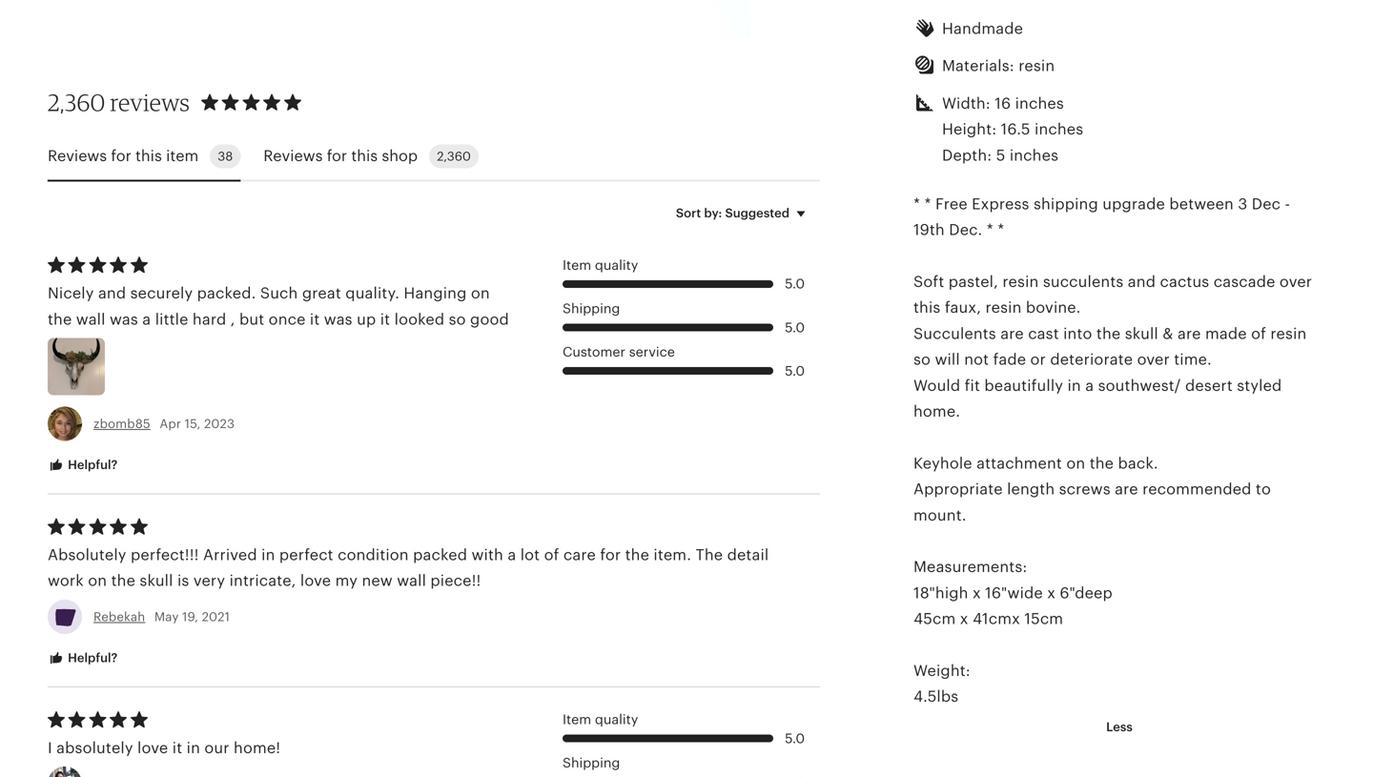 Task type: vqa. For each thing, say whether or not it's contained in the screenshot.
leftmost it
yes



Task type: describe. For each thing, give the bounding box(es) containing it.
on inside absolutely perfect!!! arrived in perfect condition packed with a lot of care for the item. the detail work on the skull is very intricate, love my new wall piece!!
[[88, 572, 107, 589]]

zbomb85
[[93, 417, 150, 431]]

keyhole
[[913, 455, 972, 472]]

a inside absolutely perfect!!! arrived in perfect condition packed with a lot of care for the item. the detail work on the skull is very intricate, love my new wall piece!!
[[508, 546, 516, 564]]

for inside absolutely perfect!!! arrived in perfect condition packed with a lot of care for the item. the detail work on the skull is very intricate, love my new wall piece!!
[[600, 546, 621, 564]]

cascade
[[1214, 273, 1275, 290]]

on inside nicely and securely packed. such great quality. hanging  on the wall was a little hard , but once it was up it looked so good
[[471, 285, 490, 302]]

perfect!!!
[[131, 546, 199, 564]]

sort by: suggested button
[[662, 193, 827, 233]]

work
[[48, 572, 84, 589]]

* * free express shipping upgrade between 3 dec - 19th dec. * *
[[913, 195, 1290, 239]]

3
[[1238, 195, 1248, 213]]

good
[[470, 311, 509, 328]]

packed
[[413, 546, 467, 564]]

condition
[[338, 546, 409, 564]]

shipping
[[1034, 195, 1098, 213]]

tab list containing reviews for this item
[[48, 133, 820, 182]]

i
[[48, 739, 52, 756]]

1 horizontal spatial it
[[310, 311, 320, 328]]

dec.
[[949, 221, 982, 239]]

cast
[[1028, 325, 1059, 342]]

reviews for this shop
[[263, 147, 418, 165]]

helpful? for 1st the "helpful?" button from the bottom of the page
[[65, 651, 118, 665]]

zbomb85 link
[[93, 417, 150, 431]]

weight:
[[913, 662, 970, 679]]

hanging
[[404, 285, 467, 302]]

sort
[[676, 206, 701, 220]]

rebekah link
[[93, 610, 145, 624]]

* down the express
[[998, 221, 1004, 239]]

materials: resin
[[942, 57, 1055, 75]]

1 helpful? button from the top
[[33, 448, 132, 483]]

4 5.0 from the top
[[785, 731, 805, 746]]

19,
[[182, 610, 198, 624]]

19th
[[913, 221, 945, 239]]

with
[[471, 546, 503, 564]]

i absolutely love it in our home!
[[48, 739, 281, 756]]

made
[[1205, 325, 1247, 342]]

the inside keyhole attachment on the back. appropriate length screws are recommended to mount.
[[1090, 455, 1114, 472]]

2 horizontal spatial x
[[1047, 584, 1056, 602]]

sort by: suggested
[[676, 206, 790, 220]]

2,360 reviews
[[48, 88, 190, 116]]

item for i absolutely love it in our home!
[[563, 712, 591, 727]]

skull inside absolutely perfect!!! arrived in perfect condition packed with a lot of care for the item. the detail work on the skull is very intricate, love my new wall piece!!
[[140, 572, 173, 589]]

reviews
[[110, 88, 190, 116]]

keyhole attachment on the back. appropriate length screws are recommended to mount.
[[913, 455, 1271, 524]]

0 horizontal spatial x
[[960, 610, 968, 627]]

shipping for nicely and securely packed. such great quality. hanging  on the wall was a little hard , but once it was up it looked so good
[[563, 301, 620, 316]]

nicely
[[48, 285, 94, 302]]

new
[[362, 572, 393, 589]]

succulents
[[1043, 273, 1124, 290]]

resin right materials:
[[1019, 57, 1055, 75]]

rebekah
[[93, 610, 145, 624]]

are inside keyhole attachment on the back. appropriate length screws are recommended to mount.
[[1115, 481, 1138, 498]]

a inside nicely and securely packed. such great quality. hanging  on the wall was a little hard , but once it was up it looked so good
[[142, 311, 151, 328]]

38
[[218, 149, 233, 163]]

deteriorate
[[1050, 351, 1133, 368]]

piece!!
[[430, 572, 481, 589]]

love inside absolutely perfect!!! arrived in perfect condition packed with a lot of care for the item. the detail work on the skull is very intricate, love my new wall piece!!
[[300, 572, 331, 589]]

the inside nicely and securely packed. such great quality. hanging  on the wall was a little hard , but once it was up it looked so good
[[48, 311, 72, 328]]

very
[[193, 572, 225, 589]]

packed.
[[197, 285, 256, 302]]

nicely and securely packed. such great quality. hanging  on the wall was a little hard , but once it was up it looked so good
[[48, 285, 509, 328]]

2 horizontal spatial it
[[380, 311, 390, 328]]

16.5
[[1001, 121, 1030, 138]]

2,360 for 2,360
[[437, 149, 471, 163]]

the
[[696, 546, 723, 564]]

may
[[154, 610, 179, 624]]

my
[[335, 572, 358, 589]]

1 vertical spatial over
[[1137, 351, 1170, 368]]

intricate,
[[229, 572, 296, 589]]

up
[[357, 311, 376, 328]]

back.
[[1118, 455, 1158, 472]]

faux,
[[945, 299, 981, 316]]

view details of this review photo by zbomb85 image
[[48, 338, 105, 395]]

in inside soft pastel, resin succulents and cactus cascade over this faux, resin bovine. succulents are cast into the skull & are made of resin so will not fade or deteriorate over time. would fit beautifully in a southwest/ desert styled home.
[[1067, 377, 1081, 394]]

* right the dec.
[[987, 221, 993, 239]]

,
[[231, 311, 235, 328]]

resin up styled
[[1270, 325, 1307, 342]]

lot
[[520, 546, 540, 564]]

would
[[913, 377, 960, 394]]

once
[[269, 311, 306, 328]]

desert
[[1185, 377, 1233, 394]]

16
[[995, 95, 1011, 112]]

resin down the pastel, at right
[[985, 299, 1022, 316]]

of inside absolutely perfect!!! arrived in perfect condition packed with a lot of care for the item. the detail work on the skull is very intricate, love my new wall piece!!
[[544, 546, 559, 564]]

will
[[935, 351, 960, 368]]

into
[[1063, 325, 1092, 342]]

quality for nicely and securely packed. such great quality. hanging  on the wall was a little hard , but once it was up it looked so good
[[595, 258, 638, 273]]

measurements:
[[913, 558, 1027, 576]]

for for shop
[[327, 147, 347, 165]]

resin up bovine.
[[1003, 273, 1039, 290]]

-
[[1285, 195, 1290, 213]]

1 5.0 from the top
[[785, 277, 805, 291]]

looked
[[394, 311, 445, 328]]

our
[[204, 739, 229, 756]]

helpful? for 1st the "helpful?" button from the top of the page
[[65, 458, 118, 472]]

absolutely perfect!!! arrived in perfect condition packed with a lot of care for the item. the detail work on the skull is very intricate, love my new wall piece!!
[[48, 546, 769, 589]]

attachment
[[977, 455, 1062, 472]]

apr
[[160, 417, 181, 431]]

materials:
[[942, 57, 1014, 75]]

on inside keyhole attachment on the back. appropriate length screws are recommended to mount.
[[1066, 455, 1085, 472]]

bovine.
[[1026, 299, 1081, 316]]

reviews for reviews for this shop
[[263, 147, 323, 165]]

reviews for this item
[[48, 147, 199, 165]]

0 vertical spatial over
[[1280, 273, 1312, 290]]

item quality for nicely and securely packed. such great quality. hanging  on the wall was a little hard , but once it was up it looked so good
[[563, 258, 638, 273]]

quality.
[[345, 285, 400, 302]]

2 helpful? button from the top
[[33, 641, 132, 676]]

arrived
[[203, 546, 257, 564]]

rebekah may 19, 2021
[[93, 610, 230, 624]]

recommended
[[1142, 481, 1252, 498]]



Task type: locate. For each thing, give the bounding box(es) containing it.
0 vertical spatial item
[[563, 258, 591, 273]]

1 horizontal spatial this
[[351, 147, 378, 165]]

1 vertical spatial item
[[563, 712, 591, 727]]

0 vertical spatial inches
[[1015, 95, 1064, 112]]

for for item
[[111, 147, 131, 165]]

1 horizontal spatial so
[[913, 351, 931, 368]]

the inside soft pastel, resin succulents and cactus cascade over this faux, resin bovine. succulents are cast into the skull & are made of resin so will not fade or deteriorate over time. would fit beautifully in a southwest/ desert styled home.
[[1096, 325, 1121, 342]]

0 vertical spatial love
[[300, 572, 331, 589]]

0 horizontal spatial wall
[[76, 311, 105, 328]]

and left cactus
[[1128, 273, 1156, 290]]

absolutely
[[48, 546, 126, 564]]

1 helpful? from the top
[[65, 458, 118, 472]]

home!
[[234, 739, 281, 756]]

wall down nicely
[[76, 311, 105, 328]]

wall
[[76, 311, 105, 328], [397, 572, 426, 589]]

over right the 'cascade'
[[1280, 273, 1312, 290]]

are down back.
[[1115, 481, 1138, 498]]

length
[[1007, 481, 1055, 498]]

hard
[[193, 311, 226, 328]]

5
[[996, 147, 1005, 164]]

over up southwest/
[[1137, 351, 1170, 368]]

2 vertical spatial on
[[88, 572, 107, 589]]

and right nicely
[[98, 285, 126, 302]]

quality for i absolutely love it in our home!
[[595, 712, 638, 727]]

1 vertical spatial skull
[[140, 572, 173, 589]]

0 horizontal spatial of
[[544, 546, 559, 564]]

in down deteriorate
[[1067, 377, 1081, 394]]

reviews for reviews for this item
[[48, 147, 107, 165]]

the up screws on the bottom right of page
[[1090, 455, 1114, 472]]

home.
[[913, 403, 960, 420]]

2 quality from the top
[[595, 712, 638, 727]]

love right absolutely
[[137, 739, 168, 756]]

16"wide
[[985, 584, 1043, 602]]

1 vertical spatial wall
[[397, 572, 426, 589]]

inches up 16.5
[[1015, 95, 1064, 112]]

service
[[629, 345, 675, 360]]

care
[[563, 546, 596, 564]]

item
[[166, 147, 199, 165]]

screws
[[1059, 481, 1111, 498]]

1 vertical spatial helpful?
[[65, 651, 118, 665]]

succulents
[[913, 325, 996, 342]]

shop
[[382, 147, 418, 165]]

1 vertical spatial love
[[137, 739, 168, 756]]

2,360 right shop
[[437, 149, 471, 163]]

0 horizontal spatial was
[[110, 311, 138, 328]]

1 horizontal spatial wall
[[397, 572, 426, 589]]

1 horizontal spatial and
[[1128, 273, 1156, 290]]

item quality
[[563, 258, 638, 273], [563, 712, 638, 727]]

5.0
[[785, 277, 805, 291], [785, 320, 805, 335], [785, 364, 805, 378], [785, 731, 805, 746]]

so left will
[[913, 351, 931, 368]]

dec
[[1252, 195, 1281, 213]]

1 quality from the top
[[595, 258, 638, 273]]

depth:
[[942, 147, 992, 164]]

2 reviews from the left
[[263, 147, 323, 165]]

0 vertical spatial helpful? button
[[33, 448, 132, 483]]

2 horizontal spatial for
[[600, 546, 621, 564]]

0 horizontal spatial love
[[137, 739, 168, 756]]

4.5lbs
[[913, 688, 959, 705]]

0 horizontal spatial in
[[187, 739, 200, 756]]

this down 'soft'
[[913, 299, 941, 316]]

customer service
[[563, 345, 675, 360]]

it
[[310, 311, 320, 328], [380, 311, 390, 328], [172, 739, 182, 756]]

less button
[[1092, 710, 1147, 744]]

beautifully
[[984, 377, 1063, 394]]

2 vertical spatial inches
[[1010, 147, 1059, 164]]

for right care
[[600, 546, 621, 564]]

0 horizontal spatial for
[[111, 147, 131, 165]]

41cmx
[[973, 610, 1020, 627]]

soft
[[913, 273, 944, 290]]

2 horizontal spatial this
[[913, 299, 941, 316]]

1 was from the left
[[110, 311, 138, 328]]

0 horizontal spatial a
[[142, 311, 151, 328]]

a left the lot
[[508, 546, 516, 564]]

2021
[[202, 610, 230, 624]]

1 reviews from the left
[[48, 147, 107, 165]]

southwest/
[[1098, 377, 1181, 394]]

width: 16 inches height: 16.5 inches depth: 5 inches
[[942, 95, 1083, 164]]

2 horizontal spatial a
[[1085, 377, 1094, 394]]

0 horizontal spatial it
[[172, 739, 182, 756]]

zbomb85 apr 15, 2023
[[93, 417, 235, 431]]

0 vertical spatial wall
[[76, 311, 105, 328]]

2 vertical spatial a
[[508, 546, 516, 564]]

inches right 16.5
[[1035, 121, 1083, 138]]

45cm
[[913, 610, 956, 627]]

0 horizontal spatial this
[[135, 147, 162, 165]]

&
[[1163, 325, 1173, 342]]

little
[[155, 311, 188, 328]]

of right the lot
[[544, 546, 559, 564]]

2 item quality from the top
[[563, 712, 638, 727]]

1 vertical spatial 2,360
[[437, 149, 471, 163]]

0 vertical spatial skull
[[1125, 325, 1158, 342]]

so for good
[[449, 311, 466, 328]]

helpful? button
[[33, 448, 132, 483], [33, 641, 132, 676]]

0 horizontal spatial so
[[449, 311, 466, 328]]

1 horizontal spatial a
[[508, 546, 516, 564]]

0 horizontal spatial and
[[98, 285, 126, 302]]

1 vertical spatial of
[[544, 546, 559, 564]]

is
[[177, 572, 189, 589]]

this for item
[[135, 147, 162, 165]]

1 item from the top
[[563, 258, 591, 273]]

styled
[[1237, 377, 1282, 394]]

handmade
[[942, 20, 1023, 37]]

a down deteriorate
[[1085, 377, 1094, 394]]

x up 15cm
[[1047, 584, 1056, 602]]

2 helpful? from the top
[[65, 651, 118, 665]]

so for will
[[913, 351, 931, 368]]

in inside absolutely perfect!!! arrived in perfect condition packed with a lot of care for the item. the detail work on the skull is very intricate, love my new wall piece!!
[[261, 546, 275, 564]]

love
[[300, 572, 331, 589], [137, 739, 168, 756]]

2 vertical spatial in
[[187, 739, 200, 756]]

0 vertical spatial of
[[1251, 325, 1266, 342]]

0 horizontal spatial reviews
[[48, 147, 107, 165]]

item for nicely and securely packed. such great quality. hanging  on the wall was a little hard , but once it was up it looked so good
[[563, 258, 591, 273]]

such
[[260, 285, 298, 302]]

1 vertical spatial quality
[[595, 712, 638, 727]]

this left the item
[[135, 147, 162, 165]]

reviews right 38
[[263, 147, 323, 165]]

express
[[972, 195, 1029, 213]]

and inside nicely and securely packed. such great quality. hanging  on the wall was a little hard , but once it was up it looked so good
[[98, 285, 126, 302]]

securely
[[130, 285, 193, 302]]

1 horizontal spatial was
[[324, 311, 353, 328]]

of right the made
[[1251, 325, 1266, 342]]

skull left is
[[140, 572, 173, 589]]

the left item.
[[625, 546, 649, 564]]

2 was from the left
[[324, 311, 353, 328]]

2 horizontal spatial in
[[1067, 377, 1081, 394]]

absolutely
[[56, 739, 133, 756]]

1 item quality from the top
[[563, 258, 638, 273]]

1 horizontal spatial over
[[1280, 273, 1312, 290]]

so left good
[[449, 311, 466, 328]]

1 horizontal spatial reviews
[[263, 147, 323, 165]]

1 horizontal spatial are
[[1115, 481, 1138, 498]]

2,360 for 2,360 reviews
[[48, 88, 105, 116]]

0 horizontal spatial skull
[[140, 572, 173, 589]]

1 horizontal spatial love
[[300, 572, 331, 589]]

mount.
[[913, 507, 966, 524]]

but
[[239, 311, 264, 328]]

time.
[[1174, 351, 1212, 368]]

this left shop
[[351, 147, 378, 165]]

wall right new
[[397, 572, 426, 589]]

it down "great"
[[310, 311, 320, 328]]

* left free
[[924, 195, 931, 213]]

0 horizontal spatial 2,360
[[48, 88, 105, 116]]

helpful?
[[65, 458, 118, 472], [65, 651, 118, 665]]

height:
[[942, 121, 997, 138]]

or
[[1030, 351, 1046, 368]]

love down perfect on the bottom left of page
[[300, 572, 331, 589]]

wall inside absolutely perfect!!! arrived in perfect condition packed with a lot of care for the item. the detail work on the skull is very intricate, love my new wall piece!!
[[397, 572, 426, 589]]

for left shop
[[327, 147, 347, 165]]

3 5.0 from the top
[[785, 364, 805, 378]]

shipping
[[563, 301, 620, 316], [563, 756, 620, 771]]

2 item from the top
[[563, 712, 591, 727]]

on up screws on the bottom right of page
[[1066, 455, 1085, 472]]

0 horizontal spatial are
[[1000, 325, 1024, 342]]

fade
[[993, 351, 1026, 368]]

2 horizontal spatial on
[[1066, 455, 1085, 472]]

2 shipping from the top
[[563, 756, 620, 771]]

0 horizontal spatial over
[[1137, 351, 1170, 368]]

of
[[1251, 325, 1266, 342], [544, 546, 559, 564]]

2 horizontal spatial are
[[1178, 325, 1201, 342]]

1 horizontal spatial of
[[1251, 325, 1266, 342]]

2 5.0 from the top
[[785, 320, 805, 335]]

1 horizontal spatial 2,360
[[437, 149, 471, 163]]

in up intricate,
[[261, 546, 275, 564]]

was left up
[[324, 311, 353, 328]]

not
[[964, 351, 989, 368]]

item quality for i absolutely love it in our home!
[[563, 712, 638, 727]]

this inside soft pastel, resin succulents and cactus cascade over this faux, resin bovine. succulents are cast into the skull & are made of resin so will not fade or deteriorate over time. would fit beautifully in a southwest/ desert styled home.
[[913, 299, 941, 316]]

1 horizontal spatial in
[[261, 546, 275, 564]]

a inside soft pastel, resin succulents and cactus cascade over this faux, resin bovine. succulents are cast into the skull & are made of resin so will not fade or deteriorate over time. would fit beautifully in a southwest/ desert styled home.
[[1085, 377, 1094, 394]]

0 horizontal spatial on
[[88, 572, 107, 589]]

was down 'securely'
[[110, 311, 138, 328]]

1 vertical spatial so
[[913, 351, 931, 368]]

1 horizontal spatial for
[[327, 147, 347, 165]]

skull inside soft pastel, resin succulents and cactus cascade over this faux, resin bovine. succulents are cast into the skull & are made of resin so will not fade or deteriorate over time. would fit beautifully in a southwest/ desert styled home.
[[1125, 325, 1158, 342]]

0 vertical spatial in
[[1067, 377, 1081, 394]]

helpful? down rebekah link
[[65, 651, 118, 665]]

are right &
[[1178, 325, 1201, 342]]

1 vertical spatial item quality
[[563, 712, 638, 727]]

are up fade
[[1000, 325, 1024, 342]]

wall inside nicely and securely packed. such great quality. hanging  on the wall was a little hard , but once it was up it looked so good
[[76, 311, 105, 328]]

2,360 up the reviews for this item
[[48, 88, 105, 116]]

tab list
[[48, 133, 820, 182]]

0 vertical spatial a
[[142, 311, 151, 328]]

1 vertical spatial in
[[261, 546, 275, 564]]

1 vertical spatial helpful? button
[[33, 641, 132, 676]]

1 vertical spatial on
[[1066, 455, 1085, 472]]

0 vertical spatial so
[[449, 311, 466, 328]]

to
[[1256, 481, 1271, 498]]

the up rebekah
[[111, 572, 135, 589]]

this
[[135, 147, 162, 165], [351, 147, 378, 165], [913, 299, 941, 316]]

1 vertical spatial inches
[[1035, 121, 1083, 138]]

the right into
[[1096, 325, 1121, 342]]

skull left &
[[1125, 325, 1158, 342]]

1 horizontal spatial skull
[[1125, 325, 1158, 342]]

2023
[[204, 417, 235, 431]]

1 vertical spatial shipping
[[563, 756, 620, 771]]

the
[[48, 311, 72, 328], [1096, 325, 1121, 342], [1090, 455, 1114, 472], [625, 546, 649, 564], [111, 572, 135, 589]]

skull
[[1125, 325, 1158, 342], [140, 572, 173, 589]]

the down nicely
[[48, 311, 72, 328]]

less
[[1106, 720, 1133, 734]]

1 vertical spatial a
[[1085, 377, 1094, 394]]

x down measurements:
[[973, 584, 981, 602]]

a
[[142, 311, 151, 328], [1085, 377, 1094, 394], [508, 546, 516, 564]]

on
[[471, 285, 490, 302], [1066, 455, 1085, 472], [88, 572, 107, 589]]

fit
[[965, 377, 980, 394]]

x right 45cm
[[960, 610, 968, 627]]

0 vertical spatial shipping
[[563, 301, 620, 316]]

and inside soft pastel, resin succulents and cactus cascade over this faux, resin bovine. succulents are cast into the skull & are made of resin so will not fade or deteriorate over time. would fit beautifully in a southwest/ desert styled home.
[[1128, 273, 1156, 290]]

inches down 16.5
[[1010, 147, 1059, 164]]

helpful? button down rebekah link
[[33, 641, 132, 676]]

0 vertical spatial on
[[471, 285, 490, 302]]

1 shipping from the top
[[563, 301, 620, 316]]

item.
[[654, 546, 691, 564]]

0 vertical spatial quality
[[595, 258, 638, 273]]

in left our
[[187, 739, 200, 756]]

shipping for i absolutely love it in our home!
[[563, 756, 620, 771]]

of inside soft pastel, resin succulents and cactus cascade over this faux, resin bovine. succulents are cast into the skull & are made of resin so will not fade or deteriorate over time. would fit beautifully in a southwest/ desert styled home.
[[1251, 325, 1266, 342]]

so inside soft pastel, resin succulents and cactus cascade over this faux, resin bovine. succulents are cast into the skull & are made of resin so will not fade or deteriorate over time. would fit beautifully in a southwest/ desert styled home.
[[913, 351, 931, 368]]

it left our
[[172, 739, 182, 756]]

so
[[449, 311, 466, 328], [913, 351, 931, 368]]

a left the little
[[142, 311, 151, 328]]

width:
[[942, 95, 991, 112]]

helpful? down "zbomb85"
[[65, 458, 118, 472]]

quality
[[595, 258, 638, 273], [595, 712, 638, 727]]

0 vertical spatial helpful?
[[65, 458, 118, 472]]

so inside nicely and securely packed. such great quality. hanging  on the wall was a little hard , but once it was up it looked so good
[[449, 311, 466, 328]]

on up good
[[471, 285, 490, 302]]

weight: 4.5lbs
[[913, 662, 970, 705]]

* up 19th
[[913, 195, 920, 213]]

this for shop
[[351, 147, 378, 165]]

1 horizontal spatial x
[[973, 584, 981, 602]]

for down 2,360 reviews
[[111, 147, 131, 165]]

appropriate
[[913, 481, 1003, 498]]

0 vertical spatial 2,360
[[48, 88, 105, 116]]

helpful? button down the zbomb85 'link'
[[33, 448, 132, 483]]

it right up
[[380, 311, 390, 328]]

1 horizontal spatial on
[[471, 285, 490, 302]]

free
[[935, 195, 968, 213]]

15,
[[185, 417, 201, 431]]

inches
[[1015, 95, 1064, 112], [1035, 121, 1083, 138], [1010, 147, 1059, 164]]

on down absolutely
[[88, 572, 107, 589]]

reviews down 2,360 reviews
[[48, 147, 107, 165]]

0 vertical spatial item quality
[[563, 258, 638, 273]]



